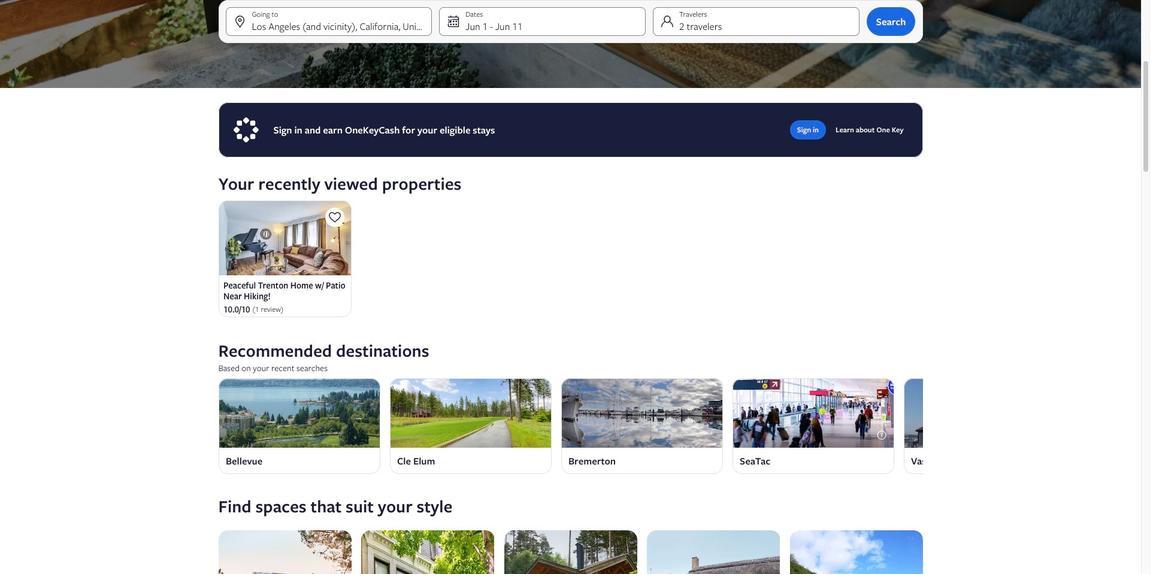 Task type: locate. For each thing, give the bounding box(es) containing it.
bellevue which includes a lake or waterhole and a park image
[[218, 379, 380, 448]]

see more details about this image image
[[877, 430, 887, 441]]

Save Peaceful Trenton Home w/ Patio Near Hiking! to a trip checkbox
[[325, 208, 345, 227]]



Task type: vqa. For each thing, say whether or not it's contained in the screenshot.
downtown seattle featuring a skyscraper, a city and street scenes "image"
no



Task type: describe. For each thing, give the bounding box(es) containing it.
wizard region
[[0, 0, 1142, 88]]

show next card image
[[916, 420, 931, 434]]

trenton vacation rental | 3br | 1.5ba | 3 steps to enter | 1,400 sq ft image
[[218, 201, 352, 276]]

seattle-tacoma international airport image
[[733, 379, 895, 448]]



